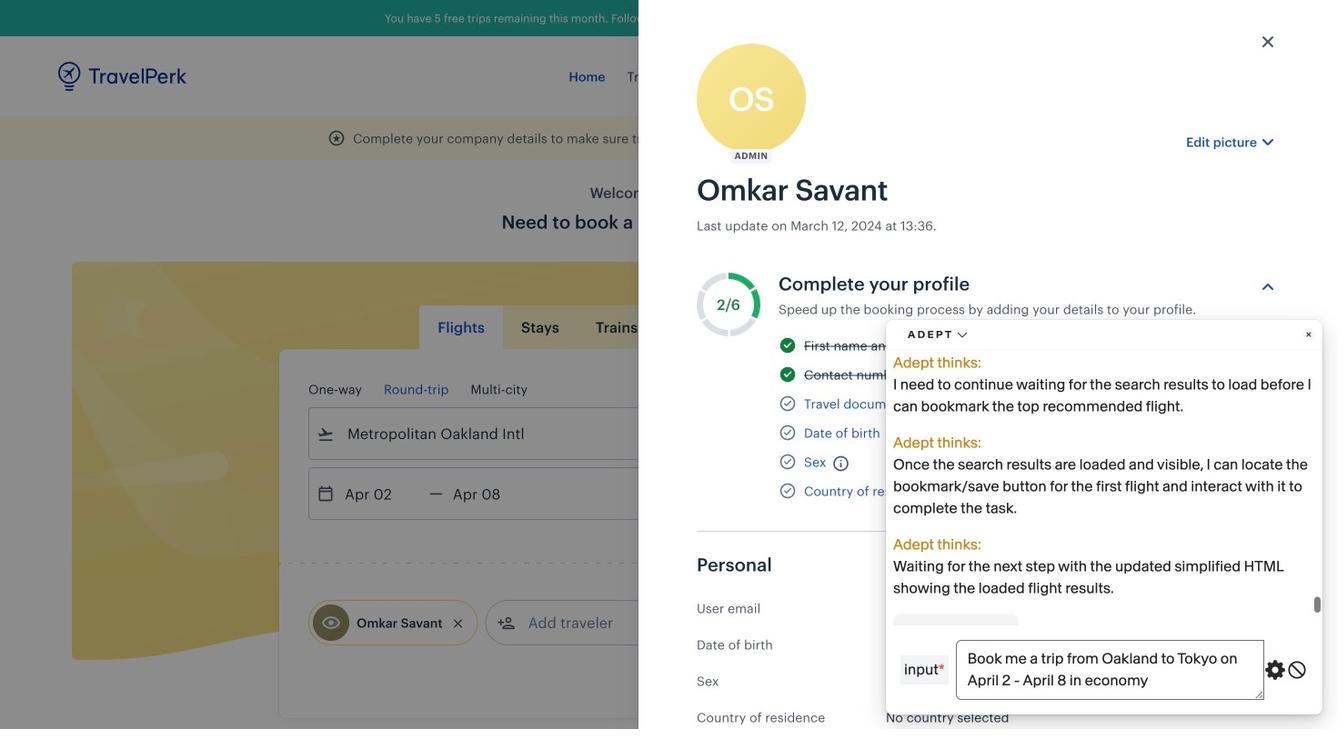 Task type: vqa. For each thing, say whether or not it's contained in the screenshot.
From SEARCH FIELD
yes



Task type: describe. For each thing, give the bounding box(es) containing it.
Add traveler search field
[[515, 609, 705, 638]]

From search field
[[335, 419, 620, 448]]

Depart text field
[[335, 468, 429, 519]]

Return text field
[[443, 468, 537, 519]]

To search field
[[719, 419, 1004, 448]]



